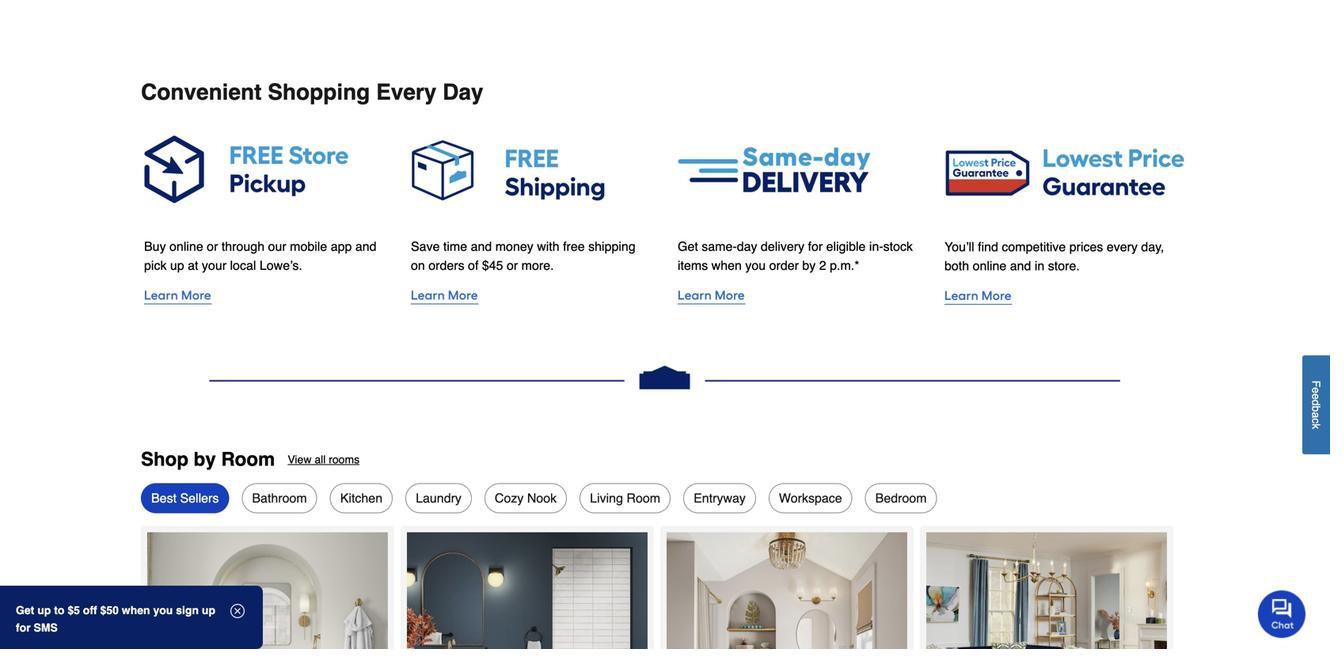 Task type: vqa. For each thing, say whether or not it's contained in the screenshot.
Lowe's
no



Task type: describe. For each thing, give the bounding box(es) containing it.
a centered blue outline of the lowe's logo with page-divider lines extending left and right. image
[[141, 358, 1190, 398]]

you inside get up to $5 off $50 when you sign up for sms
[[153, 604, 173, 617]]

workspace
[[779, 491, 842, 505]]

2 e from the top
[[1310, 394, 1323, 400]]

best
[[151, 491, 177, 505]]

view
[[288, 453, 312, 466]]

up for online
[[170, 258, 184, 273]]

f e e d b a c k
[[1310, 381, 1323, 429]]

$45
[[482, 258, 503, 273]]

laundry
[[416, 491, 462, 505]]

or inside save time and money with free shipping on orders of $45 or more.
[[507, 258, 518, 273]]

items
[[678, 258, 708, 273]]

lowe's.
[[260, 258, 302, 273]]

$50
[[100, 604, 119, 617]]

delivery
[[761, 239, 805, 254]]

shopping
[[268, 80, 370, 105]]

and inside 'you'll find competitive prices every day, both online and in store.'
[[1010, 259, 1031, 273]]

a
[[1310, 412, 1323, 418]]

nook
[[527, 491, 557, 505]]

chat invite button image
[[1258, 590, 1307, 638]]

save time and money with free shipping on orders of $45 or more.
[[411, 239, 636, 273]]

money
[[496, 239, 534, 254]]

living room
[[590, 491, 661, 505]]

at
[[188, 258, 198, 273]]

1 e from the top
[[1310, 388, 1323, 394]]

day,
[[1142, 240, 1165, 254]]

to
[[54, 604, 64, 617]]

rooms
[[329, 453, 360, 466]]

b
[[1310, 406, 1323, 412]]

order
[[769, 258, 799, 273]]

with
[[537, 239, 560, 254]]

sms
[[34, 622, 58, 634]]

p.m.*
[[830, 258, 860, 273]]

pick
[[144, 258, 167, 273]]

on
[[411, 258, 425, 273]]

app
[[331, 239, 352, 254]]

c
[[1310, 418, 1323, 424]]

in-
[[870, 239, 884, 254]]

mobile
[[290, 239, 327, 254]]

cozy nook
[[495, 491, 557, 505]]

get for get up to $5 off $50 when you sign up for sms
[[16, 604, 34, 617]]

convenient shopping every day
[[141, 80, 484, 105]]

by inside get same-day delivery for eligible in-stock items when you order by 2 p.m.*
[[803, 258, 816, 273]]

bedroom
[[876, 491, 927, 505]]

both
[[945, 259, 969, 273]]

shop by room
[[141, 449, 275, 471]]

buy
[[144, 239, 166, 254]]

you'll find competitive prices every day, both online and in store.
[[945, 240, 1165, 273]]

same-
[[702, 239, 737, 254]]

convenient
[[141, 80, 262, 105]]

get for get same-day delivery for eligible in-stock items when you order by 2 p.m.*
[[678, 239, 698, 254]]

buy online or through our mobile app and pick up at your local lowe's.
[[144, 239, 377, 273]]

sign
[[176, 604, 199, 617]]



Task type: locate. For each thing, give the bounding box(es) containing it.
0 horizontal spatial when
[[122, 604, 150, 617]]

0 horizontal spatial you
[[153, 604, 173, 617]]

you down "day"
[[746, 258, 766, 273]]

shop
[[141, 449, 188, 471]]

you
[[746, 258, 766, 273], [153, 604, 173, 617]]

more.
[[522, 258, 554, 273]]

d
[[1310, 400, 1323, 406]]

0 vertical spatial you
[[746, 258, 766, 273]]

off
[[83, 604, 97, 617]]

our
[[268, 239, 286, 254]]

time
[[443, 239, 467, 254]]

0 horizontal spatial up
[[37, 604, 51, 617]]

learn more image down the store.
[[945, 285, 1186, 307]]

bathroom
[[252, 491, 307, 505]]

up inside buy online or through our mobile app and pick up at your local lowe's.
[[170, 258, 184, 273]]

0 vertical spatial get
[[678, 239, 698, 254]]

get up sms
[[16, 604, 34, 617]]

1 vertical spatial room
[[627, 491, 661, 505]]

and
[[355, 239, 377, 254], [471, 239, 492, 254], [1010, 259, 1031, 273]]

0 vertical spatial for
[[808, 239, 823, 254]]

1 horizontal spatial and
[[471, 239, 492, 254]]

for inside get same-day delivery for eligible in-stock items when you order by 2 p.m.*
[[808, 239, 823, 254]]

online up at
[[169, 239, 203, 254]]

0 horizontal spatial by
[[194, 449, 216, 471]]

learn more image
[[144, 285, 386, 307], [411, 285, 653, 307], [678, 285, 919, 307], [945, 285, 1186, 307]]

up right sign
[[202, 604, 215, 617]]

and up of
[[471, 239, 492, 254]]

1 horizontal spatial you
[[746, 258, 766, 273]]

room
[[221, 449, 275, 471], [627, 491, 661, 505]]

or
[[207, 239, 218, 254], [507, 258, 518, 273]]

learn more image for by
[[678, 285, 919, 307]]

kitchen
[[340, 491, 383, 505]]

of
[[468, 258, 479, 273]]

when
[[712, 258, 742, 273], [122, 604, 150, 617]]

0 vertical spatial room
[[221, 449, 275, 471]]

free store pickup. image
[[144, 130, 386, 209]]

you inside get same-day delivery for eligible in-stock items when you order by 2 p.m.*
[[746, 258, 766, 273]]

room up bathroom
[[221, 449, 275, 471]]

day
[[443, 80, 484, 105]]

for inside get up to $5 off $50 when you sign up for sms
[[16, 622, 31, 634]]

1 horizontal spatial online
[[973, 259, 1007, 273]]

0 horizontal spatial and
[[355, 239, 377, 254]]

e up d at the bottom right of page
[[1310, 388, 1323, 394]]

same day delivery. image
[[678, 130, 919, 209]]

0 horizontal spatial room
[[221, 449, 275, 471]]

all
[[315, 453, 326, 466]]

f e e d b a c k button
[[1303, 356, 1331, 455]]

and left in
[[1010, 259, 1031, 273]]

for
[[808, 239, 823, 254], [16, 622, 31, 634]]

0 horizontal spatial get
[[16, 604, 34, 617]]

learn more image for more.
[[411, 285, 653, 307]]

and inside buy online or through our mobile app and pick up at your local lowe's.
[[355, 239, 377, 254]]

online down the find
[[973, 259, 1007, 273]]

0 vertical spatial or
[[207, 239, 218, 254]]

you left sign
[[153, 604, 173, 617]]

get inside get same-day delivery for eligible in-stock items when you order by 2 p.m.*
[[678, 239, 698, 254]]

and right app
[[355, 239, 377, 254]]

by up sellers
[[194, 449, 216, 471]]

free shipping. image
[[411, 130, 653, 209]]

get same-day delivery for eligible in-stock items when you order by 2 p.m.*
[[678, 239, 913, 273]]

entryway
[[694, 491, 746, 505]]

eligible
[[827, 239, 866, 254]]

sellers
[[180, 491, 219, 505]]

or up your
[[207, 239, 218, 254]]

by
[[803, 258, 816, 273], [194, 449, 216, 471]]

1 vertical spatial get
[[16, 604, 34, 617]]

1 vertical spatial for
[[16, 622, 31, 634]]

1 vertical spatial online
[[973, 259, 1007, 273]]

1 vertical spatial when
[[122, 604, 150, 617]]

online
[[169, 239, 203, 254], [973, 259, 1007, 273]]

local
[[230, 258, 256, 273]]

you'll
[[945, 240, 975, 254]]

0 vertical spatial online
[[169, 239, 203, 254]]

through
[[222, 239, 265, 254]]

1 horizontal spatial when
[[712, 258, 742, 273]]

1 horizontal spatial up
[[170, 258, 184, 273]]

online inside buy online or through our mobile app and pick up at your local lowe's.
[[169, 239, 203, 254]]

0 horizontal spatial for
[[16, 622, 31, 634]]

lowest price guarantee. image
[[945, 130, 1186, 209]]

learn more image down the lowe's.
[[144, 285, 386, 307]]

$5
[[68, 604, 80, 617]]

k
[[1310, 424, 1323, 429]]

for up 2
[[808, 239, 823, 254]]

get up to $5 off $50 when you sign up for sms
[[16, 604, 215, 634]]

competitive
[[1002, 240, 1066, 254]]

or inside buy online or through our mobile app and pick up at your local lowe's.
[[207, 239, 218, 254]]

room right living
[[627, 491, 661, 505]]

up left at
[[170, 258, 184, 273]]

or down money
[[507, 258, 518, 273]]

view all rooms
[[288, 453, 360, 466]]

up
[[170, 258, 184, 273], [37, 604, 51, 617], [202, 604, 215, 617]]

get
[[678, 239, 698, 254], [16, 604, 34, 617]]

0 vertical spatial by
[[803, 258, 816, 273]]

e up b
[[1310, 394, 1323, 400]]

prices
[[1070, 240, 1104, 254]]

1 horizontal spatial for
[[808, 239, 823, 254]]

best sellers
[[151, 491, 219, 505]]

stock
[[884, 239, 913, 254]]

when right $50
[[122, 604, 150, 617]]

up left to
[[37, 604, 51, 617]]

0 horizontal spatial online
[[169, 239, 203, 254]]

view all rooms link
[[288, 449, 360, 471]]

for left sms
[[16, 622, 31, 634]]

living
[[590, 491, 623, 505]]

in
[[1035, 259, 1045, 273]]

orders
[[429, 258, 465, 273]]

and inside save time and money with free shipping on orders of $45 or more.
[[471, 239, 492, 254]]

find
[[978, 240, 999, 254]]

2 horizontal spatial and
[[1010, 259, 1031, 273]]

1 vertical spatial by
[[194, 449, 216, 471]]

free
[[563, 239, 585, 254]]

f
[[1310, 381, 1323, 388]]

every
[[1107, 240, 1138, 254]]

1 horizontal spatial by
[[803, 258, 816, 273]]

e
[[1310, 388, 1323, 394], [1310, 394, 1323, 400]]

get inside get up to $5 off $50 when you sign up for sms
[[16, 604, 34, 617]]

2 horizontal spatial up
[[202, 604, 215, 617]]

1 vertical spatial you
[[153, 604, 173, 617]]

cozy
[[495, 491, 524, 505]]

learn more image down the order
[[678, 285, 919, 307]]

2
[[820, 258, 827, 273]]

every
[[376, 80, 437, 105]]

1 vertical spatial or
[[507, 258, 518, 273]]

learn more image down "more."
[[411, 285, 653, 307]]

1 horizontal spatial or
[[507, 258, 518, 273]]

get up items
[[678, 239, 698, 254]]

store.
[[1048, 259, 1080, 273]]

online inside 'you'll find competitive prices every day, both online and in store.'
[[973, 259, 1007, 273]]

your
[[202, 258, 227, 273]]

1 horizontal spatial get
[[678, 239, 698, 254]]

when inside get up to $5 off $50 when you sign up for sms
[[122, 604, 150, 617]]

when down same-
[[712, 258, 742, 273]]

by left 2
[[803, 258, 816, 273]]

up for up
[[202, 604, 215, 617]]

shipping
[[589, 239, 636, 254]]

0 vertical spatial when
[[712, 258, 742, 273]]

0 horizontal spatial or
[[207, 239, 218, 254]]

day
[[737, 239, 758, 254]]

1 horizontal spatial room
[[627, 491, 661, 505]]

when inside get same-day delivery for eligible in-stock items when you order by 2 p.m.*
[[712, 258, 742, 273]]

learn more image for local
[[144, 285, 386, 307]]

save
[[411, 239, 440, 254]]



